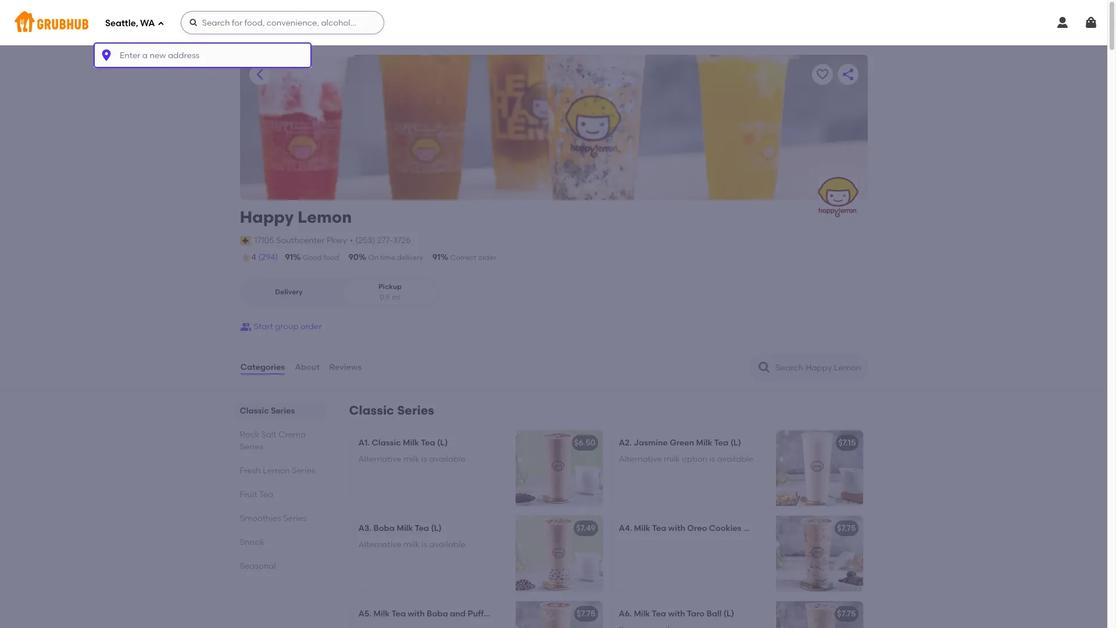 Task type: describe. For each thing, give the bounding box(es) containing it.
seasonal tab
[[240, 560, 321, 572]]

smoothies series
[[240, 514, 307, 523]]

pickup 0.9 mi
[[379, 283, 402, 301]]

classic series tab
[[240, 405, 321, 417]]

smoothies series tab
[[240, 512, 321, 525]]

seasonal
[[240, 561, 276, 571]]

wa
[[140, 18, 155, 28]]

a1.
[[359, 438, 370, 448]]

a4. milk tea with oreo cookies and puff cream (l) image
[[776, 516, 863, 591]]

$7.75 for a5. milk tea with boba and puff cream (l)
[[577, 609, 596, 619]]

happy
[[240, 207, 294, 227]]

1 svg image from the left
[[1056, 16, 1070, 30]]

available. right the option at the bottom of the page
[[717, 454, 756, 464]]

subscription pass image
[[240, 236, 252, 245]]

91 for correct order
[[433, 252, 441, 262]]

people icon image
[[240, 321, 252, 333]]

91 for good food
[[285, 252, 293, 262]]

$6.50
[[574, 438, 596, 448]]

0 vertical spatial and
[[744, 523, 759, 533]]

alternative for boba
[[359, 540, 402, 550]]

a3. boba milk tea (l)
[[359, 523, 442, 533]]

green
[[670, 438, 695, 448]]

crema
[[279, 430, 306, 440]]

2 horizontal spatial svg image
[[189, 18, 198, 27]]

a3. boba milk tea (l) image
[[516, 516, 603, 591]]

series down fruit tea tab
[[283, 514, 307, 523]]

• (253) 277-3726
[[350, 235, 411, 245]]

snack
[[240, 537, 264, 547]]

time
[[380, 254, 396, 262]]

milk up the option at the bottom of the page
[[696, 438, 713, 448]]

0 vertical spatial boba
[[374, 523, 395, 533]]

correct
[[451, 254, 477, 262]]

alternative for classic
[[359, 454, 402, 464]]

fruit tea
[[240, 490, 273, 500]]

start
[[254, 322, 273, 331]]

90
[[349, 252, 359, 262]]

oreo
[[688, 523, 707, 533]]

•
[[350, 235, 353, 245]]

classic inside 'tab'
[[240, 406, 269, 416]]

main navigation navigation
[[0, 0, 1117, 628]]

0 vertical spatial puff
[[761, 523, 777, 533]]

0 horizontal spatial and
[[450, 609, 466, 619]]

milk right a5.
[[374, 609, 390, 619]]

good
[[303, 254, 322, 262]]

alternative for jasmine
[[619, 454, 662, 464]]

ball
[[707, 609, 722, 619]]

1 vertical spatial puff
[[468, 609, 484, 619]]

classic series inside 'tab'
[[240, 406, 295, 416]]

fresh lemon series
[[240, 466, 315, 476]]

delivery
[[397, 254, 423, 262]]

1 horizontal spatial classic series
[[349, 403, 434, 418]]

2 svg image from the left
[[1085, 16, 1099, 30]]

1 vertical spatial boba
[[427, 609, 448, 619]]

a5.
[[359, 609, 372, 619]]

option
[[682, 454, 708, 464]]

with for oreo
[[669, 523, 686, 533]]

save this restaurant button
[[812, 64, 833, 85]]

reviews
[[329, 362, 362, 372]]

a6. milk tea with taro ball (l) image
[[776, 601, 863, 628]]

milk for classic
[[404, 454, 420, 464]]

jasmine
[[634, 438, 668, 448]]

fruit
[[240, 490, 257, 500]]

series inside rock salt crema series
[[240, 442, 263, 452]]

start group order button
[[240, 316, 322, 337]]

$7.49
[[576, 523, 596, 533]]

categories
[[240, 362, 285, 372]]

caret left icon image
[[253, 67, 267, 81]]

milk for jasmine
[[664, 454, 680, 464]]

series inside 'tab'
[[271, 406, 295, 416]]

good food
[[303, 254, 339, 262]]

save this restaurant image
[[816, 67, 830, 81]]

classic up a1. on the left
[[349, 403, 394, 418]]

pkwy
[[327, 235, 347, 245]]

cookies
[[709, 523, 742, 533]]

fruit tea tab
[[240, 489, 321, 501]]

series up a1. classic milk tea (l)
[[397, 403, 434, 418]]



Task type: vqa. For each thing, say whether or not it's contained in the screenshot.
Matcha Milk Tea Enjoy a classic milk tea (your choice of milk), perfect to enjoy on any day!
no



Task type: locate. For each thing, give the bounding box(es) containing it.
series down rock
[[240, 442, 263, 452]]

1 91 from the left
[[285, 252, 293, 262]]

is down a1. classic milk tea (l)
[[422, 454, 427, 464]]

91 right delivery
[[433, 252, 441, 262]]

milk down a3. boba milk tea (l)
[[404, 540, 420, 550]]

(253)
[[355, 235, 375, 245]]

a4.
[[619, 523, 632, 533]]

1 horizontal spatial 91
[[433, 252, 441, 262]]

0 vertical spatial lemon
[[298, 207, 352, 227]]

rock salt crema series tab
[[240, 429, 321, 453]]

seattle,
[[105, 18, 138, 28]]

1 horizontal spatial and
[[744, 523, 759, 533]]

classic
[[349, 403, 394, 418], [240, 406, 269, 416], [372, 438, 401, 448]]

17105 southcenter pkwy
[[255, 235, 347, 245]]

tea inside tab
[[259, 490, 273, 500]]

correct order
[[451, 254, 497, 262]]

0 horizontal spatial svg image
[[99, 48, 113, 62]]

0 horizontal spatial puff
[[468, 609, 484, 619]]

0 vertical spatial alternative milk is available.
[[359, 454, 468, 464]]

1 vertical spatial cream
[[486, 609, 513, 619]]

$7.75
[[837, 523, 856, 533], [577, 609, 596, 619], [837, 609, 856, 619]]

a5. milk tea with boba and puff cream (l)
[[359, 609, 526, 619]]

0 horizontal spatial boba
[[374, 523, 395, 533]]

is for $7.49
[[422, 540, 427, 550]]

with left oreo
[[669, 523, 686, 533]]

with for boba
[[408, 609, 425, 619]]

1 horizontal spatial lemon
[[298, 207, 352, 227]]

snack tab
[[240, 536, 321, 548]]

1 horizontal spatial cream
[[779, 523, 807, 533]]

a6. milk tea with taro ball (l)
[[619, 609, 735, 619]]

alternative down a3.
[[359, 540, 402, 550]]

91 down 17105 southcenter pkwy button
[[285, 252, 293, 262]]

0 vertical spatial order
[[478, 254, 497, 262]]

1 vertical spatial and
[[450, 609, 466, 619]]

share icon image
[[841, 67, 855, 81]]

lemon for fresh
[[263, 466, 290, 476]]

group
[[275, 322, 299, 331]]

alternative milk is available. down a1. classic milk tea (l)
[[359, 454, 468, 464]]

series up crema
[[271, 406, 295, 416]]

a2.
[[619, 438, 632, 448]]

(l)
[[437, 438, 448, 448], [731, 438, 741, 448], [431, 523, 442, 533], [809, 523, 820, 533], [515, 609, 526, 619], [724, 609, 735, 619]]

rock
[[240, 430, 259, 440]]

milk
[[403, 438, 419, 448], [696, 438, 713, 448], [397, 523, 413, 533], [634, 523, 651, 533], [374, 609, 390, 619], [634, 609, 650, 619]]

milk for boba
[[404, 540, 420, 550]]

is for $6.50
[[422, 454, 427, 464]]

available. down a1. classic milk tea (l)
[[429, 454, 468, 464]]

boba
[[374, 523, 395, 533], [427, 609, 448, 619]]

with right a5.
[[408, 609, 425, 619]]

a6.
[[619, 609, 632, 619]]

0 horizontal spatial cream
[[486, 609, 513, 619]]

Enter a new address search field
[[94, 43, 312, 68]]

2 alternative milk is available. from the top
[[359, 540, 468, 550]]

svg image
[[189, 18, 198, 27], [157, 20, 164, 27], [99, 48, 113, 62]]

1 alternative milk is available. from the top
[[359, 454, 468, 464]]

is right the option at the bottom of the page
[[710, 454, 715, 464]]

mi
[[392, 293, 401, 301]]

1 horizontal spatial svg image
[[157, 20, 164, 27]]

milk down a2. jasmine green milk tea (l)
[[664, 454, 680, 464]]

(294)
[[259, 252, 278, 262]]

lemon for happy
[[298, 207, 352, 227]]

option group containing pickup
[[240, 278, 439, 307]]

a4. milk tea with oreo cookies and puff cream (l)
[[619, 523, 820, 533]]

4
[[252, 252, 256, 262]]

classic series up "salt"
[[240, 406, 295, 416]]

1 horizontal spatial boba
[[427, 609, 448, 619]]

classic right a1. on the left
[[372, 438, 401, 448]]

17105 southcenter pkwy button
[[254, 234, 348, 247]]

classic series up a1. classic milk tea (l)
[[349, 403, 434, 418]]

happy lemon logo image
[[818, 177, 859, 218]]

on time delivery
[[368, 254, 423, 262]]

milk right a3.
[[397, 523, 413, 533]]

$7.75 for a4. milk tea with oreo cookies and puff cream (l)
[[837, 523, 856, 533]]

series up fruit tea tab
[[292, 466, 315, 476]]

alternative milk is available. for boba
[[359, 540, 468, 550]]

reviews button
[[329, 347, 362, 389]]

classic up rock
[[240, 406, 269, 416]]

milk right a4. on the bottom
[[634, 523, 651, 533]]

alternative
[[359, 454, 402, 464], [619, 454, 662, 464], [359, 540, 402, 550]]

3726
[[393, 235, 411, 245]]

milk right a6.
[[634, 609, 650, 619]]

1 vertical spatial alternative milk is available.
[[359, 540, 468, 550]]

pickup
[[379, 283, 402, 291]]

start group order
[[254, 322, 322, 331]]

$7.15
[[839, 438, 856, 448]]

and
[[744, 523, 759, 533], [450, 609, 466, 619]]

order
[[478, 254, 497, 262], [301, 322, 322, 331]]

puff
[[761, 523, 777, 533], [468, 609, 484, 619]]

0 vertical spatial cream
[[779, 523, 807, 533]]

star icon image
[[240, 252, 252, 264]]

available. for $6.50
[[429, 454, 468, 464]]

fresh
[[240, 466, 261, 476]]

0 horizontal spatial classic series
[[240, 406, 295, 416]]

1 vertical spatial lemon
[[263, 466, 290, 476]]

277-
[[377, 235, 393, 245]]

with left taro
[[668, 609, 685, 619]]

0 horizontal spatial 91
[[285, 252, 293, 262]]

alternative down a1. on the left
[[359, 454, 402, 464]]

available. for $7.49
[[429, 540, 468, 550]]

available. down a3. boba milk tea (l)
[[429, 540, 468, 550]]

a2. jasmine green milk tea (l) image
[[776, 430, 863, 506]]

delivery
[[275, 288, 303, 296]]

alternative milk is available. down a3. boba milk tea (l)
[[359, 540, 468, 550]]

a1. classic milk tea (l)
[[359, 438, 448, 448]]

svg image
[[1056, 16, 1070, 30], [1085, 16, 1099, 30]]

about button
[[294, 347, 320, 389]]

on
[[368, 254, 379, 262]]

order inside button
[[301, 322, 322, 331]]

alternative milk is available. for classic
[[359, 454, 468, 464]]

order right correct
[[478, 254, 497, 262]]

lemon up the pkwy
[[298, 207, 352, 227]]

categories button
[[240, 347, 286, 389]]

a1. classic milk tea (l) image
[[516, 430, 603, 506]]

classic series
[[349, 403, 434, 418], [240, 406, 295, 416]]

Search Happy Lemon search field
[[775, 362, 864, 373]]

lemon
[[298, 207, 352, 227], [263, 466, 290, 476]]

lemon inside tab
[[263, 466, 290, 476]]

a3.
[[359, 523, 372, 533]]

tea
[[421, 438, 435, 448], [714, 438, 729, 448], [259, 490, 273, 500], [415, 523, 429, 533], [652, 523, 667, 533], [392, 609, 406, 619], [652, 609, 667, 619]]

1 horizontal spatial puff
[[761, 523, 777, 533]]

1 horizontal spatial svg image
[[1085, 16, 1099, 30]]

a2. jasmine green milk tea (l)
[[619, 438, 741, 448]]

alternative down jasmine
[[619, 454, 662, 464]]

with
[[669, 523, 686, 533], [408, 609, 425, 619], [668, 609, 685, 619]]

salt
[[261, 430, 277, 440]]

fresh lemon series tab
[[240, 465, 321, 477]]

happy lemon
[[240, 207, 352, 227]]

91
[[285, 252, 293, 262], [433, 252, 441, 262]]

svg image down seattle,
[[99, 48, 113, 62]]

a5. milk tea with boba and puff cream (l) image
[[516, 601, 603, 628]]

0 horizontal spatial svg image
[[1056, 16, 1070, 30]]

alternative milk is available.
[[359, 454, 468, 464], [359, 540, 468, 550]]

food
[[324, 254, 339, 262]]

1 horizontal spatial order
[[478, 254, 497, 262]]

(253) 277-3726 button
[[355, 235, 411, 247]]

milk down a1. classic milk tea (l)
[[404, 454, 420, 464]]

smoothies
[[240, 514, 281, 523]]

milk right a1. on the left
[[403, 438, 419, 448]]

17105
[[255, 235, 274, 245]]

search icon image
[[757, 361, 771, 375]]

Search for food, convenience, alcohol... search field
[[181, 11, 384, 34]]

is
[[422, 454, 427, 464], [710, 454, 715, 464], [422, 540, 427, 550]]

about
[[295, 362, 320, 372]]

taro
[[687, 609, 705, 619]]

0 horizontal spatial lemon
[[263, 466, 290, 476]]

0 horizontal spatial order
[[301, 322, 322, 331]]

2 91 from the left
[[433, 252, 441, 262]]

lemon up fruit tea tab
[[263, 466, 290, 476]]

milk
[[404, 454, 420, 464], [664, 454, 680, 464], [404, 540, 420, 550]]

svg image up enter a new address search field
[[189, 18, 198, 27]]

svg image right wa
[[157, 20, 164, 27]]

series
[[397, 403, 434, 418], [271, 406, 295, 416], [240, 442, 263, 452], [292, 466, 315, 476], [283, 514, 307, 523]]

order right the group
[[301, 322, 322, 331]]

rock salt crema series
[[240, 430, 306, 452]]

alternative milk option is available.
[[619, 454, 756, 464]]

seattle, wa
[[105, 18, 155, 28]]

cream
[[779, 523, 807, 533], [486, 609, 513, 619]]

0.9
[[380, 293, 390, 301]]

option group
[[240, 278, 439, 307]]

is down a3. boba milk tea (l)
[[422, 540, 427, 550]]

available.
[[429, 454, 468, 464], [717, 454, 756, 464], [429, 540, 468, 550]]

with for taro
[[668, 609, 685, 619]]

1 vertical spatial order
[[301, 322, 322, 331]]

southcenter
[[276, 235, 325, 245]]



